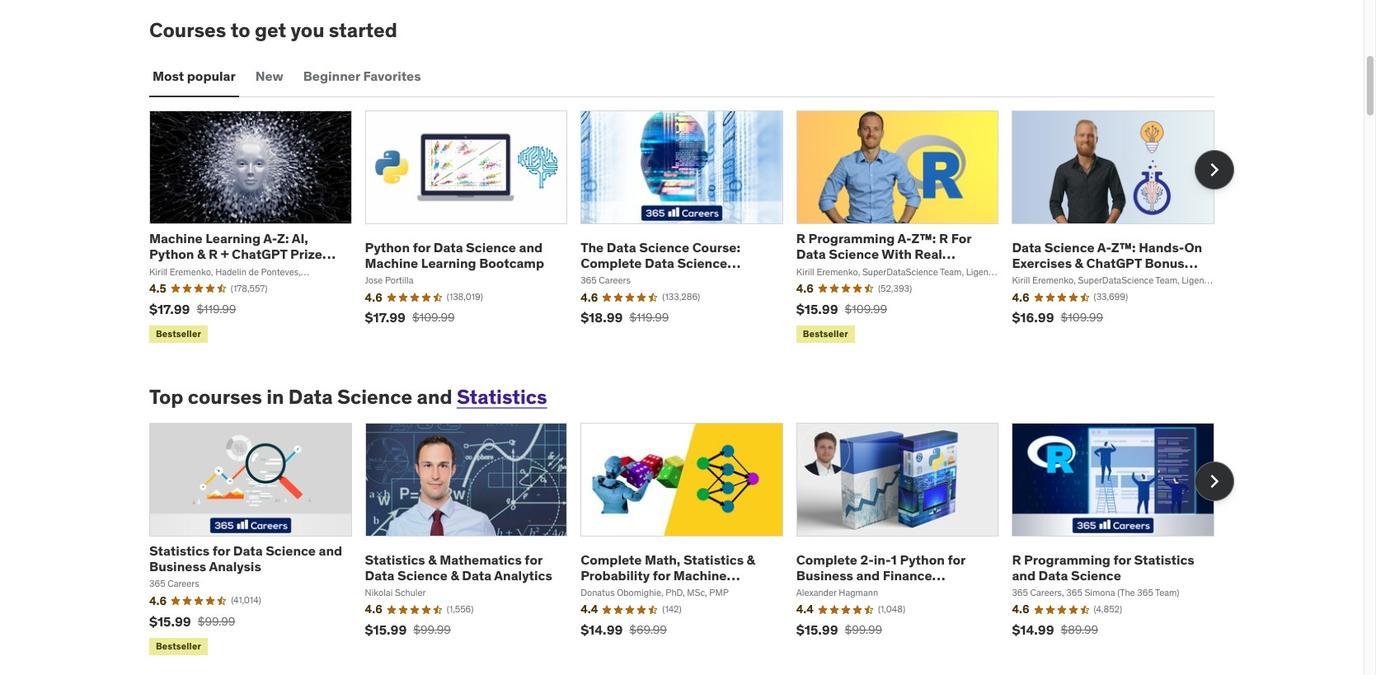 Task type: vqa. For each thing, say whether or not it's contained in the screenshot.
Top
yes



Task type: locate. For each thing, give the bounding box(es) containing it.
0 horizontal spatial learning
[[206, 230, 261, 247]]

data science a-z™: hands-on exercises & chatgpt bonus [2023] link
[[1013, 239, 1203, 287]]

1 carousel element from the top
[[149, 111, 1235, 346]]

1 vertical spatial carousel element
[[149, 423, 1235, 659]]

a- for science
[[1098, 239, 1112, 256]]

learning inside python for data science and machine learning bootcamp
[[421, 255, 476, 271]]

learning inside machine learning a-z: ai, python & r + chatgpt prize [2023]
[[206, 230, 261, 247]]

complete for complete 2-in-1 python for business and finance bootcamp
[[797, 552, 858, 568]]

0 horizontal spatial programming
[[809, 230, 895, 247]]

get
[[255, 18, 286, 43]]

and for r programming for statistics and data science
[[1013, 567, 1036, 584]]

1 horizontal spatial business
[[797, 567, 854, 584]]

1 horizontal spatial [2023]
[[1013, 271, 1054, 287]]

0 vertical spatial machine
[[149, 230, 203, 247]]

1 horizontal spatial bootcamp
[[581, 271, 646, 287]]

top
[[149, 384, 183, 410]]

business
[[149, 559, 206, 575], [797, 567, 854, 584]]

python right prize
[[365, 239, 410, 256]]

prize
[[290, 246, 322, 263]]

statistics for data science and business analysis
[[149, 543, 343, 575]]

most
[[153, 67, 184, 84]]

next image for data science a-z™: hands-on exercises & chatgpt bonus [2023]
[[1202, 156, 1228, 183]]

next image for r programming for statistics and data science
[[1202, 469, 1228, 495]]

chatgpt
[[232, 246, 287, 263], [1087, 255, 1142, 271]]

1 horizontal spatial python
[[365, 239, 410, 256]]

0 vertical spatial programming
[[809, 230, 895, 247]]

1 vertical spatial programming
[[1025, 552, 1111, 568]]

programming inside r programming for statistics and data science
[[1025, 552, 1111, 568]]

data inside statistics for data science and business analysis
[[233, 543, 263, 559]]

business left "analysis"
[[149, 559, 206, 575]]

2 horizontal spatial bootcamp
[[797, 583, 862, 600]]

complete left 2- on the right bottom
[[797, 552, 858, 568]]

statistics inside the statistics & mathematics for data science & data analytics
[[365, 552, 425, 568]]

and inside python for data science and machine learning bootcamp
[[519, 239, 543, 256]]

z™: for chatgpt
[[1112, 239, 1136, 256]]

& inside data science a-z™: hands-on exercises & chatgpt bonus [2023]
[[1075, 255, 1084, 271]]

bootcamp inside "complete 2-in-1 python for business and finance bootcamp"
[[797, 583, 862, 600]]

chatgpt right "+"
[[232, 246, 287, 263]]

0 horizontal spatial bootcamp
[[479, 255, 544, 271]]

z™: left hands-
[[1112, 239, 1136, 256]]

0 vertical spatial learning
[[206, 230, 261, 247]]

1 horizontal spatial programming
[[1025, 552, 1111, 568]]

a- for programming
[[898, 230, 912, 247]]

new button
[[252, 56, 287, 96]]

statistics for data science and business analysis link
[[149, 543, 343, 575]]

2-
[[861, 552, 874, 568]]

beginner
[[303, 67, 360, 84]]

exercises!
[[797, 262, 861, 279]]

z™: inside r programming a-z™: r for data science with real exercises!
[[912, 230, 937, 247]]

science inside python for data science and machine learning bootcamp
[[466, 239, 516, 256]]

0 horizontal spatial chatgpt
[[232, 246, 287, 263]]

1 next image from the top
[[1202, 156, 1228, 183]]

z™: for with
[[912, 230, 937, 247]]

analytics
[[494, 567, 553, 584]]

data science a-z™: hands-on exercises & chatgpt bonus [2023]
[[1013, 239, 1203, 287]]

chatgpt inside machine learning a-z: ai, python & r + chatgpt prize [2023]
[[232, 246, 287, 263]]

1 horizontal spatial chatgpt
[[1087, 255, 1142, 271]]

2 next image from the top
[[1202, 469, 1228, 495]]

next image
[[1202, 156, 1228, 183], [1202, 469, 1228, 495]]

r programming for statistics and data science
[[1013, 552, 1195, 584]]

bootcamp inside python for data science and machine learning bootcamp
[[479, 255, 544, 271]]

statistics & mathematics for data science & data analytics link
[[365, 552, 553, 584]]

1
[[891, 552, 897, 568]]

analysis
[[209, 559, 261, 575]]

[2023]
[[149, 262, 191, 279], [1013, 271, 1054, 287]]

data inside python for data science and machine learning bootcamp
[[434, 239, 463, 256]]

the
[[581, 239, 604, 256]]

1 vertical spatial machine
[[365, 255, 418, 271]]

a- inside r programming a-z™: r for data science with real exercises!
[[898, 230, 912, 247]]

z:
[[277, 230, 289, 247]]

statistics inside statistics for data science and business analysis
[[149, 543, 210, 559]]

complete inside complete math, statistics & probability for machine learning
[[581, 552, 642, 568]]

business left 2- on the right bottom
[[797, 567, 854, 584]]

2 carousel element from the top
[[149, 423, 1235, 659]]

programming
[[809, 230, 895, 247], [1025, 552, 1111, 568]]

python
[[365, 239, 410, 256], [149, 246, 194, 263], [900, 552, 945, 568]]

complete 2-in-1 python for business and finance bootcamp link
[[797, 552, 966, 600]]

python for data science and machine learning bootcamp
[[365, 239, 544, 271]]

a- left the real
[[898, 230, 912, 247]]

and inside statistics for data science and business analysis
[[319, 543, 343, 559]]

bootcamp down the
[[581, 271, 646, 287]]

favorites
[[363, 67, 421, 84]]

and inside "complete 2-in-1 python for business and finance bootcamp"
[[857, 567, 880, 584]]

complete left 2023
[[581, 255, 642, 271]]

bootcamp left the
[[479, 255, 544, 271]]

python left "+"
[[149, 246, 194, 263]]

bonus
[[1145, 255, 1185, 271]]

chatgpt left bonus
[[1087, 255, 1142, 271]]

and
[[519, 239, 543, 256], [417, 384, 453, 410], [319, 543, 343, 559], [857, 567, 880, 584], [1013, 567, 1036, 584]]

r inside machine learning a-z: ai, python & r + chatgpt prize [2023]
[[209, 246, 218, 263]]

business inside "complete 2-in-1 python for business and finance bootcamp"
[[797, 567, 854, 584]]

machine learning a-z: ai, python & r + chatgpt prize [2023] link
[[149, 230, 336, 279]]

in-
[[874, 552, 891, 568]]

science inside statistics for data science and business analysis
[[266, 543, 316, 559]]

courses
[[149, 18, 226, 43]]

r programming for statistics and data science link
[[1013, 552, 1195, 584]]

2 vertical spatial learning
[[581, 583, 636, 600]]

0 horizontal spatial business
[[149, 559, 206, 575]]

data
[[434, 239, 463, 256], [607, 239, 637, 256], [1013, 239, 1042, 256], [797, 246, 826, 263], [645, 255, 675, 271], [289, 384, 333, 410], [233, 543, 263, 559], [365, 567, 395, 584], [462, 567, 492, 584], [1039, 567, 1069, 584]]

for
[[413, 239, 431, 256], [213, 543, 230, 559], [525, 552, 543, 568], [948, 552, 966, 568], [1114, 552, 1132, 568], [653, 567, 671, 584]]

0 horizontal spatial machine
[[149, 230, 203, 247]]

1 vertical spatial next image
[[1202, 469, 1228, 495]]

bootcamp
[[479, 255, 544, 271], [581, 271, 646, 287], [797, 583, 862, 600]]

new
[[256, 67, 283, 84]]

complete inside "complete 2-in-1 python for business and finance bootcamp"
[[797, 552, 858, 568]]

0 horizontal spatial [2023]
[[149, 262, 191, 279]]

complete
[[581, 255, 642, 271], [581, 552, 642, 568], [797, 552, 858, 568]]

z™: inside data science a-z™: hands-on exercises & chatgpt bonus [2023]
[[1112, 239, 1136, 256]]

bootcamp inside the data science course: complete data science bootcamp 2023
[[581, 271, 646, 287]]

with
[[882, 246, 912, 263]]

a- inside machine learning a-z: ai, python & r + chatgpt prize [2023]
[[263, 230, 277, 247]]

beginner favorites button
[[300, 56, 425, 96]]

for inside statistics for data science and business analysis
[[213, 543, 230, 559]]

a-
[[263, 230, 277, 247], [898, 230, 912, 247], [1098, 239, 1112, 256]]

python right 1
[[900, 552, 945, 568]]

a- inside data science a-z™: hands-on exercises & chatgpt bonus [2023]
[[1098, 239, 1112, 256]]

2 horizontal spatial machine
[[674, 567, 727, 584]]

& inside machine learning a-z: ai, python & r + chatgpt prize [2023]
[[197, 246, 206, 263]]

1 horizontal spatial z™:
[[1112, 239, 1136, 256]]

for inside "complete 2-in-1 python for business and finance bootcamp"
[[948, 552, 966, 568]]

0 horizontal spatial z™:
[[912, 230, 937, 247]]

complete left the math,
[[581, 552, 642, 568]]

2 vertical spatial machine
[[674, 567, 727, 584]]

[2023] inside machine learning a-z: ai, python & r + chatgpt prize [2023]
[[149, 262, 191, 279]]

learning
[[206, 230, 261, 247], [421, 255, 476, 271], [581, 583, 636, 600]]

1 horizontal spatial learning
[[421, 255, 476, 271]]

0 horizontal spatial a-
[[263, 230, 277, 247]]

machine inside python for data science and machine learning bootcamp
[[365, 255, 418, 271]]

and inside r programming for statistics and data science
[[1013, 567, 1036, 584]]

r
[[797, 230, 806, 247], [940, 230, 949, 247], [209, 246, 218, 263], [1013, 552, 1022, 568]]

0 horizontal spatial python
[[149, 246, 194, 263]]

z™: left for
[[912, 230, 937, 247]]

chatgpt inside data science a-z™: hands-on exercises & chatgpt bonus [2023]
[[1087, 255, 1142, 271]]

course:
[[693, 239, 741, 256]]

bootcamp down 2- on the right bottom
[[797, 583, 862, 600]]

math,
[[645, 552, 681, 568]]

2 horizontal spatial a-
[[1098, 239, 1112, 256]]

r programming a-z™: r for data science with real exercises! link
[[797, 230, 972, 279]]

science
[[466, 239, 516, 256], [640, 239, 690, 256], [1045, 239, 1095, 256], [829, 246, 879, 263], [678, 255, 728, 271], [337, 384, 413, 410], [266, 543, 316, 559], [398, 567, 448, 584], [1072, 567, 1122, 584]]

statistics
[[457, 384, 547, 410], [149, 543, 210, 559], [365, 552, 425, 568], [684, 552, 744, 568], [1135, 552, 1195, 568]]

mathematics
[[440, 552, 522, 568]]

0 vertical spatial carousel element
[[149, 111, 1235, 346]]

complete math, statistics & probability for machine learning
[[581, 552, 756, 600]]

a- left ai,
[[263, 230, 277, 247]]

complete inside the data science course: complete data science bootcamp 2023
[[581, 255, 642, 271]]

2 horizontal spatial learning
[[581, 583, 636, 600]]

machine
[[149, 230, 203, 247], [365, 255, 418, 271], [674, 567, 727, 584]]

a- left hands-
[[1098, 239, 1112, 256]]

most popular button
[[149, 56, 239, 96]]

python for data science and machine learning bootcamp link
[[365, 239, 544, 271]]

2 horizontal spatial python
[[900, 552, 945, 568]]

programming for science
[[1025, 552, 1111, 568]]

2023
[[649, 271, 681, 287]]

0 vertical spatial next image
[[1202, 156, 1228, 183]]

1 horizontal spatial machine
[[365, 255, 418, 271]]

1 horizontal spatial a-
[[898, 230, 912, 247]]

1 vertical spatial learning
[[421, 255, 476, 271]]

statistics inside complete math, statistics & probability for machine learning
[[684, 552, 744, 568]]

probability
[[581, 567, 650, 584]]

carousel element
[[149, 111, 1235, 346], [149, 423, 1235, 659]]

programming inside r programming a-z™: r for data science with real exercises!
[[809, 230, 895, 247]]

&
[[197, 246, 206, 263], [1075, 255, 1084, 271], [428, 552, 437, 568], [747, 552, 756, 568], [451, 567, 459, 584]]

z™:
[[912, 230, 937, 247], [1112, 239, 1136, 256]]



Task type: describe. For each thing, give the bounding box(es) containing it.
top courses in data science and statistics
[[149, 384, 547, 410]]

python inside machine learning a-z: ai, python & r + chatgpt prize [2023]
[[149, 246, 194, 263]]

learning inside complete math, statistics & probability for machine learning
[[581, 583, 636, 600]]

python inside python for data science and machine learning bootcamp
[[365, 239, 410, 256]]

in
[[267, 384, 284, 410]]

[2023] inside data science a-z™: hands-on exercises & chatgpt bonus [2023]
[[1013, 271, 1054, 287]]

a- for learning
[[263, 230, 277, 247]]

data inside data science a-z™: hands-on exercises & chatgpt bonus [2023]
[[1013, 239, 1042, 256]]

the data science course: complete data science bootcamp 2023 link
[[581, 239, 741, 287]]

& inside complete math, statistics & probability for machine learning
[[747, 552, 756, 568]]

statistics & mathematics for data science & data analytics
[[365, 552, 553, 584]]

complete for complete math, statistics & probability for machine learning
[[581, 552, 642, 568]]

for inside python for data science and machine learning bootcamp
[[413, 239, 431, 256]]

started
[[329, 18, 398, 43]]

hands-
[[1139, 239, 1185, 256]]

machine learning a-z: ai, python & r + chatgpt prize [2023]
[[149, 230, 322, 279]]

science inside the statistics & mathematics for data science & data analytics
[[398, 567, 448, 584]]

the data science course: complete data science bootcamp 2023
[[581, 239, 741, 287]]

exercises
[[1013, 255, 1072, 271]]

popular
[[187, 67, 236, 84]]

statistics inside r programming for statistics and data science
[[1135, 552, 1195, 568]]

science inside r programming for statistics and data science
[[1072, 567, 1122, 584]]

science inside r programming a-z™: r for data science with real exercises!
[[829, 246, 879, 263]]

complete 2-in-1 python for business and finance bootcamp
[[797, 552, 966, 600]]

on
[[1185, 239, 1203, 256]]

for inside r programming for statistics and data science
[[1114, 552, 1132, 568]]

for inside the statistics & mathematics for data science & data analytics
[[525, 552, 543, 568]]

machine inside machine learning a-z: ai, python & r + chatgpt prize [2023]
[[149, 230, 203, 247]]

carousel element containing machine learning a-z: ai, python & r + chatgpt prize [2023]
[[149, 111, 1235, 346]]

science inside data science a-z™: hands-on exercises & chatgpt bonus [2023]
[[1045, 239, 1095, 256]]

bootcamp for and
[[479, 255, 544, 271]]

complete math, statistics & probability for machine learning link
[[581, 552, 756, 600]]

r programming a-z™: r for data science with real exercises!
[[797, 230, 972, 279]]

python inside "complete 2-in-1 python for business and finance bootcamp"
[[900, 552, 945, 568]]

courses
[[188, 384, 262, 410]]

machine inside complete math, statistics & probability for machine learning
[[674, 567, 727, 584]]

data inside r programming for statistics and data science
[[1039, 567, 1069, 584]]

programming for data
[[809, 230, 895, 247]]

most popular
[[153, 67, 236, 84]]

you
[[291, 18, 325, 43]]

ai,
[[292, 230, 308, 247]]

statistics link
[[457, 384, 547, 410]]

carousel element containing statistics for data science and business analysis
[[149, 423, 1235, 659]]

bootcamp for complete
[[581, 271, 646, 287]]

+
[[221, 246, 229, 263]]

real
[[915, 246, 943, 263]]

finance
[[883, 567, 933, 584]]

data inside r programming a-z™: r for data science with real exercises!
[[797, 246, 826, 263]]

beginner favorites
[[303, 67, 421, 84]]

to
[[231, 18, 250, 43]]

and for statistics for data science and business analysis
[[319, 543, 343, 559]]

and for python for data science and machine learning bootcamp
[[519, 239, 543, 256]]

for
[[952, 230, 972, 247]]

for inside complete math, statistics & probability for machine learning
[[653, 567, 671, 584]]

business inside statistics for data science and business analysis
[[149, 559, 206, 575]]

courses to get you started
[[149, 18, 398, 43]]

r inside r programming for statistics and data science
[[1013, 552, 1022, 568]]



